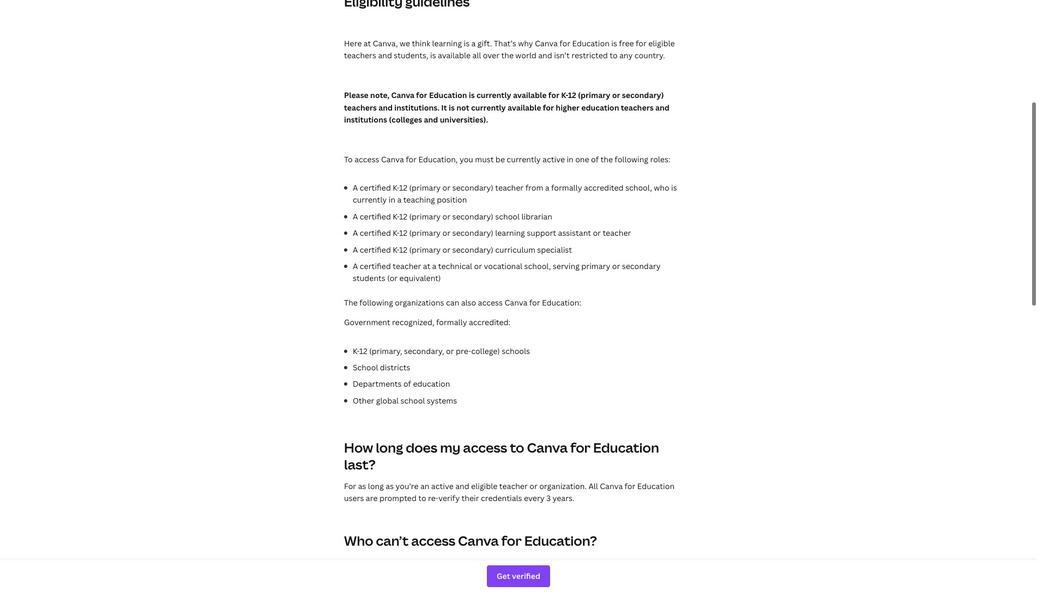 Task type: vqa. For each thing, say whether or not it's contained in the screenshot.
Education in the Please note, Canva for Education is currently available for K-12 (primary or secondary) teachers and institutions. It is not currently available for higher education teachers and institutions (colleges and universities).
yes



Task type: locate. For each thing, give the bounding box(es) containing it.
are down education?
[[543, 563, 555, 573]]

a inside 'a certified teacher at a technical or vocational school, serving primary or secondary students (or equivalent)'
[[353, 261, 358, 271]]

0 vertical spatial who
[[654, 182, 670, 193]]

eligible up 'their'
[[471, 481, 498, 491]]

1 horizontal spatial to
[[510, 438, 524, 456]]

the
[[502, 50, 514, 60], [601, 154, 613, 164]]

0 vertical spatial school,
[[626, 182, 652, 193]]

how long does my access to canva for education last?
[[344, 438, 659, 473]]

here at canva, we think learning is a gift. that's why canva for education is free for eligible teachers and students, is available all over the world and isn't restricted to any country.
[[344, 38, 675, 60]]

teaching
[[403, 194, 435, 205], [615, 563, 647, 573]]

following up the government
[[360, 297, 393, 308]]

access inside how long does my access to canva for education last?
[[463, 438, 507, 456]]

who right teachers,
[[525, 563, 541, 573]]

1 horizontal spatial teaching
[[615, 563, 647, 573]]

0 vertical spatial teaching
[[403, 194, 435, 205]]

0 vertical spatial eligible
[[649, 38, 675, 48]]

secondary) up position
[[452, 182, 494, 193]]

4 a from the top
[[353, 244, 358, 255]]

formally down can
[[436, 317, 467, 327]]

or inside please note, canva for education is currently available for k-12 (primary or secondary) teachers and institutions. it is not currently available for higher education teachers and institutions (colleges and universities).
[[612, 90, 620, 100]]

available left all
[[438, 50, 471, 60]]

0 horizontal spatial of
[[404, 379, 411, 389]]

users
[[344, 493, 364, 504]]

certified inside a certified k-12 (primary or secondary) teacher from a formally accredited school, who is currently in a teaching position
[[360, 182, 391, 193]]

positions
[[649, 563, 683, 573]]

1 vertical spatial following
[[360, 297, 393, 308]]

learning right think
[[432, 38, 462, 48]]

school, down specialist
[[524, 261, 551, 271]]

2 horizontal spatial to
[[610, 50, 618, 60]]

k-
[[561, 90, 568, 100], [393, 182, 399, 193], [393, 211, 399, 221], [393, 228, 399, 238], [393, 244, 399, 255], [353, 346, 359, 356], [387, 563, 393, 573]]

3 a from the top
[[353, 228, 358, 238]]

an
[[420, 481, 430, 491]]

who
[[654, 182, 670, 193], [525, 563, 541, 573]]

1 horizontal spatial not
[[556, 563, 569, 573]]

2 librarians from the left
[[519, 580, 554, 590]]

as
[[358, 481, 366, 491], [386, 481, 394, 491]]

0 vertical spatial at
[[364, 38, 371, 48]]

1 horizontal spatial at
[[423, 261, 431, 271]]

it
[[441, 102, 447, 112]]

a left position
[[397, 194, 402, 205]]

0 vertical spatial following
[[615, 154, 649, 164]]

canva right 'all'
[[600, 481, 623, 491]]

0 horizontal spatial the
[[502, 50, 514, 60]]

for up higher
[[549, 90, 560, 100]]

institutions.
[[395, 102, 440, 112]]

(primary for teacher
[[409, 182, 441, 193]]

as up the prompted on the bottom left
[[386, 481, 394, 491]]

canva down 'a certified teacher at a technical or vocational school, serving primary or secondary students (or equivalent)'
[[505, 297, 528, 308]]

in inside a certified k-12 (primary or secondary) teacher from a formally accredited school, who is currently in a teaching position
[[389, 194, 396, 205]]

(primary
[[578, 90, 611, 100], [409, 182, 441, 193], [409, 211, 441, 221], [409, 228, 441, 238], [409, 244, 441, 255], [404, 563, 435, 573]]

education up "systems"
[[413, 379, 450, 389]]

teacher up equivalent)
[[393, 261, 421, 271]]

and left "isn't"
[[539, 50, 552, 60]]

can't
[[376, 532, 409, 550]]

0 vertical spatial the
[[502, 50, 514, 60]]

active left one
[[543, 154, 565, 164]]

school up a certified k-12 (primary or secondary) learning support assistant or teacher
[[495, 211, 520, 221]]

who down roles:
[[654, 182, 670, 193]]

secondary) up a certified k-12 (primary or secondary) learning support assistant or teacher
[[452, 211, 494, 221]]

k- inside a certified k-12 (primary or secondary) teacher from a formally accredited school, who is currently in a teaching position
[[393, 182, 399, 193]]

following
[[615, 154, 649, 164], [360, 297, 393, 308]]

or up example,
[[437, 563, 445, 573]]

canva inside please note, canva for education is currently available for k-12 (primary or secondary) teachers and institutions. it is not currently available for higher education teachers and institutions (colleges and universities).
[[391, 90, 415, 100]]

a
[[353, 182, 358, 193], [353, 211, 358, 221], [353, 228, 358, 238], [353, 244, 358, 255], [353, 261, 358, 271]]

eligible up the 'country.'
[[649, 38, 675, 48]]

canva
[[535, 38, 558, 48], [391, 90, 415, 100], [381, 154, 404, 164], [505, 297, 528, 308], [527, 438, 568, 456], [600, 481, 623, 491], [458, 532, 499, 550]]

0 vertical spatial active
[[543, 154, 565, 164]]

4 certified from the top
[[360, 244, 391, 255]]

1 horizontal spatial school,
[[626, 182, 652, 193]]

we
[[400, 38, 410, 48]]

active up verify
[[431, 481, 454, 491]]

specialist
[[537, 244, 572, 255]]

education
[[582, 102, 619, 112], [413, 379, 450, 389]]

(primary for curriculum
[[409, 244, 441, 255]]

0 horizontal spatial who
[[525, 563, 541, 573]]

or up every
[[530, 481, 538, 491]]

for
[[344, 481, 356, 491]]

1 horizontal spatial active
[[543, 154, 565, 164]]

1 horizontal spatial of
[[591, 154, 599, 164]]

3 certified from the top
[[360, 228, 391, 238]]

a
[[472, 38, 476, 48], [545, 182, 550, 193], [397, 194, 402, 205], [432, 261, 437, 271]]

access up accredited:
[[478, 297, 503, 308]]

secondary) for learning
[[452, 228, 494, 238]]

librarians left -
[[378, 580, 412, 590]]

1 vertical spatial teaching
[[615, 563, 647, 573]]

learning inside here at canva, we think learning is a gift. that's why canva for education is free for eligible teachers and students, is available all over the world and isn't restricted to any country.
[[432, 38, 462, 48]]

years.
[[553, 493, 575, 504]]

teacher up credentials
[[500, 481, 528, 491]]

0 horizontal spatial school,
[[524, 261, 551, 271]]

pre-
[[456, 346, 471, 356]]

teaching left positions
[[615, 563, 647, 573]]

0 horizontal spatial active
[[431, 481, 454, 491]]

0 horizontal spatial to
[[419, 493, 426, 504]]

1 vertical spatial who
[[525, 563, 541, 573]]

(primary up position
[[409, 182, 441, 193]]

secondary) down the 'country.'
[[622, 90, 664, 100]]

education right higher
[[582, 102, 619, 112]]

at
[[364, 38, 371, 48], [423, 261, 431, 271]]

formally right from
[[551, 182, 582, 193]]

1 horizontal spatial formally
[[551, 182, 582, 193]]

1 horizontal spatial education
[[582, 102, 619, 112]]

certified
[[353, 563, 385, 573]]

certified
[[360, 182, 391, 193], [360, 211, 391, 221], [360, 228, 391, 238], [360, 244, 391, 255], [360, 261, 391, 271]]

(primary for learning
[[409, 228, 441, 238]]

0 vertical spatial long
[[376, 438, 403, 456]]

2 certified from the top
[[360, 211, 391, 221]]

1 vertical spatial active
[[431, 481, 454, 491]]

not up universities).
[[457, 102, 470, 112]]

a up equivalent)
[[432, 261, 437, 271]]

school, right accredited at the top of the page
[[626, 182, 652, 193]]

a left gift.
[[472, 38, 476, 48]]

secondary) up technical
[[452, 244, 494, 255]]

2 vertical spatial in
[[607, 563, 613, 573]]

education inside here at canva, we think learning is a gift. that's why canva for education is free for eligible teachers and students, is available all over the world and isn't restricted to any country.
[[572, 38, 610, 48]]

teaching left position
[[403, 194, 435, 205]]

school
[[495, 211, 520, 221], [401, 395, 425, 406]]

0 horizontal spatial are
[[366, 493, 378, 504]]

long inside for as long as you're an active and eligible teacher or organization. all canva for education users are prompted to re-verify their credentials every 3 years.
[[368, 481, 384, 491]]

teacher inside for as long as you're an active and eligible teacher or organization. all canva for education users are prompted to re-verify their credentials every 3 years.
[[500, 481, 528, 491]]

long right how
[[376, 438, 403, 456]]

also
[[461, 297, 476, 308]]

librarians down 'certified k-12 (primary or secondary) teachers, who are not currently in teaching positions'
[[519, 580, 554, 590]]

teachers inside here at canva, we think learning is a gift. that's why canva for education is free for eligible teachers and students, is available all over the world and isn't restricted to any country.
[[344, 50, 376, 60]]

1 vertical spatial not
[[556, 563, 569, 573]]

education inside please note, canva for education is currently available for k-12 (primary or secondary) teachers and institutions. it is not currently available for higher education teachers and institutions (colleges and universities).
[[582, 102, 619, 112]]

0 horizontal spatial following
[[360, 297, 393, 308]]

serving
[[553, 261, 580, 271]]

school districts
[[353, 362, 410, 373]]

active inside for as long as you're an active and eligible teacher or organization. all canva for education users are prompted to re-verify their credentials every 3 years.
[[431, 481, 454, 491]]

at inside here at canva, we think learning is a gift. that's why canva for education is free for eligible teachers and students, is available all over the world and isn't restricted to any country.
[[364, 38, 371, 48]]

and up 'their'
[[456, 481, 469, 491]]

0 vertical spatial of
[[591, 154, 599, 164]]

1 horizontal spatial following
[[615, 154, 649, 164]]

1 horizontal spatial eligible
[[649, 38, 675, 48]]

as right "for"
[[358, 481, 366, 491]]

accredited
[[584, 182, 624, 193]]

0 horizontal spatial eligible
[[471, 481, 498, 491]]

eligible
[[649, 38, 675, 48], [471, 481, 498, 491]]

who can't access canva for education?
[[344, 532, 597, 550]]

to left any
[[610, 50, 618, 60]]

can
[[446, 297, 459, 308]]

12 inside a certified k-12 (primary or secondary) teacher from a formally accredited school, who is currently in a teaching position
[[399, 182, 408, 193]]

0 horizontal spatial education
[[413, 379, 450, 389]]

1 horizontal spatial librarians
[[519, 580, 554, 590]]

1 vertical spatial formally
[[436, 317, 467, 327]]

(primary up equivalent)
[[409, 244, 441, 255]]

canva up institutions.
[[391, 90, 415, 100]]

1 vertical spatial education
[[413, 379, 450, 389]]

0 horizontal spatial as
[[358, 481, 366, 491]]

at inside 'a certified teacher at a technical or vocational school, serving primary or secondary students (or equivalent)'
[[423, 261, 431, 271]]

secondary) for teacher
[[452, 182, 494, 193]]

(primary inside a certified k-12 (primary or secondary) teacher from a formally accredited school, who is currently in a teaching position
[[409, 182, 441, 193]]

at up equivalent)
[[423, 261, 431, 271]]

canva up teachers,
[[458, 532, 499, 550]]

1 horizontal spatial who
[[654, 182, 670, 193]]

teachers down any
[[621, 102, 654, 112]]

for left higher
[[543, 102, 554, 112]]

1 vertical spatial to
[[510, 438, 524, 456]]

currently
[[477, 90, 511, 100], [471, 102, 506, 112], [507, 154, 541, 164], [353, 194, 387, 205], [571, 563, 605, 573]]

0 vertical spatial to
[[610, 50, 618, 60]]

or down any
[[612, 90, 620, 100]]

0 horizontal spatial at
[[364, 38, 371, 48]]

secondary) up a certified k-12 (primary or secondary) curriculum specialist
[[452, 228, 494, 238]]

or down position
[[443, 211, 451, 221]]

teacher left from
[[495, 182, 524, 193]]

1 vertical spatial school
[[401, 395, 425, 406]]

teachers down here
[[344, 50, 376, 60]]

to up for as long as you're an active and eligible teacher or organization. all canva for education users are prompted to re-verify their credentials every 3 years.
[[510, 438, 524, 456]]

does
[[406, 438, 438, 456]]

a certified k-12 (primary or secondary) teacher from a formally accredited school, who is currently in a teaching position
[[353, 182, 677, 205]]

access right my
[[463, 438, 507, 456]]

access right to
[[355, 154, 379, 164]]

to inside how long does my access to canva for education last?
[[510, 438, 524, 456]]

long inside how long does my access to canva for education last?
[[376, 438, 403, 456]]

long
[[376, 438, 403, 456], [368, 481, 384, 491]]

1 vertical spatial eligible
[[471, 481, 498, 491]]

0 vertical spatial available
[[438, 50, 471, 60]]

0 horizontal spatial teaching
[[403, 194, 435, 205]]

secondary)
[[622, 90, 664, 100], [452, 182, 494, 193], [452, 211, 494, 221], [452, 228, 494, 238], [452, 244, 494, 255], [447, 563, 488, 573]]

or right primary at the top of the page
[[612, 261, 620, 271]]

2 vertical spatial available
[[508, 102, 541, 112]]

1 a from the top
[[353, 182, 358, 193]]

(primary inside please note, canva for education is currently available for k-12 (primary or secondary) teachers and institutions. it is not currently available for higher education teachers and institutions (colleges and universities).
[[578, 90, 611, 100]]

(primary for school
[[409, 211, 441, 221]]

at right here
[[364, 38, 371, 48]]

0 horizontal spatial librarians
[[378, 580, 412, 590]]

canva up "isn't"
[[535, 38, 558, 48]]

1 vertical spatial learning
[[495, 228, 525, 238]]

0 vertical spatial are
[[366, 493, 378, 504]]

of right one
[[591, 154, 599, 164]]

learning
[[432, 38, 462, 48], [495, 228, 525, 238]]

free
[[619, 38, 634, 48]]

2 vertical spatial to
[[419, 493, 426, 504]]

available left higher
[[508, 102, 541, 112]]

1 vertical spatial of
[[404, 379, 411, 389]]

a certified k-12 (primary or secondary) learning support assistant or teacher
[[353, 228, 631, 238]]

12 inside please note, canva for education is currently available for k-12 (primary or secondary) teachers and institutions. it is not currently available for higher education teachers and institutions (colleges and universities).
[[568, 90, 576, 100]]

0 vertical spatial learning
[[432, 38, 462, 48]]

verify
[[439, 493, 460, 504]]

5 a from the top
[[353, 261, 358, 271]]

access right can't
[[411, 532, 456, 550]]

1 horizontal spatial the
[[601, 154, 613, 164]]

a for a certified k-12 (primary or secondary) teacher from a formally accredited school, who is currently in a teaching position
[[353, 182, 358, 193]]

teachers,
[[490, 563, 524, 573]]

to
[[610, 50, 618, 60], [510, 438, 524, 456], [419, 493, 426, 504]]

how
[[344, 438, 373, 456]]

1 horizontal spatial learning
[[495, 228, 525, 238]]

for right 'all'
[[625, 481, 636, 491]]

a right from
[[545, 182, 550, 193]]

prompted
[[380, 493, 417, 504]]

you're
[[396, 481, 419, 491]]

1 certified from the top
[[360, 182, 391, 193]]

certified inside 'a certified teacher at a technical or vocational school, serving primary or secondary students (or equivalent)'
[[360, 261, 391, 271]]

available down world
[[513, 90, 547, 100]]

of up other global school systems
[[404, 379, 411, 389]]

that's
[[494, 38, 516, 48]]

secondary) inside a certified k-12 (primary or secondary) teacher from a formally accredited school, who is currently in a teaching position
[[452, 182, 494, 193]]

long up the prompted on the bottom left
[[368, 481, 384, 491]]

0 vertical spatial school
[[495, 211, 520, 221]]

school down departments of education
[[401, 395, 425, 406]]

5 certified from the top
[[360, 261, 391, 271]]

credentials
[[481, 493, 522, 504]]

and up roles:
[[656, 102, 670, 112]]

of
[[591, 154, 599, 164], [404, 379, 411, 389]]

school,
[[626, 182, 652, 193], [524, 261, 551, 271]]

available
[[438, 50, 471, 60], [513, 90, 547, 100], [508, 102, 541, 112]]

canva inside here at canva, we think learning is a gift. that's why canva for education is free for eligible teachers and students, is available all over the world and isn't restricted to any country.
[[535, 38, 558, 48]]

12
[[568, 90, 576, 100], [399, 182, 408, 193], [399, 211, 408, 221], [399, 228, 408, 238], [399, 244, 408, 255], [359, 346, 368, 356], [393, 563, 402, 573]]

0 horizontal spatial learning
[[432, 38, 462, 48]]

students,
[[394, 50, 429, 60]]

0 horizontal spatial school
[[401, 395, 425, 406]]

for right -
[[419, 580, 430, 590]]

the right one
[[601, 154, 613, 164]]

or up position
[[443, 182, 451, 193]]

technical
[[438, 261, 472, 271]]

for
[[560, 38, 571, 48], [636, 38, 647, 48], [416, 90, 427, 100], [549, 90, 560, 100], [543, 102, 554, 112], [406, 154, 417, 164], [529, 297, 540, 308], [570, 438, 591, 456], [625, 481, 636, 491], [502, 532, 522, 550], [419, 580, 430, 590]]

1 horizontal spatial in
[[567, 154, 574, 164]]

(primary down a certified k-12 (primary or secondary) school librarian
[[409, 228, 441, 238]]

1 horizontal spatial as
[[386, 481, 394, 491]]

0 vertical spatial not
[[457, 102, 470, 112]]

2 a from the top
[[353, 211, 358, 221]]

0 vertical spatial education
[[582, 102, 619, 112]]

certified for a certified k-12 (primary or secondary) school librarian
[[360, 211, 391, 221]]

teacher
[[495, 182, 524, 193], [603, 228, 631, 238], [393, 261, 421, 271], [500, 481, 528, 491]]

1 vertical spatial long
[[368, 481, 384, 491]]

1 horizontal spatial are
[[543, 563, 555, 573]]

or down a certified k-12 (primary or secondary) school librarian
[[443, 228, 451, 238]]

a inside a certified k-12 (primary or secondary) teacher from a formally accredited school, who is currently in a teaching position
[[353, 182, 358, 193]]

0 horizontal spatial not
[[457, 102, 470, 112]]

learning up curriculum
[[495, 228, 525, 238]]

1 vertical spatial school,
[[524, 261, 551, 271]]

1 vertical spatial in
[[389, 194, 396, 205]]

students
[[353, 273, 386, 283]]

canva inside how long does my access to canva for education last?
[[527, 438, 568, 456]]

(primary down position
[[409, 211, 441, 221]]

1 vertical spatial at
[[423, 261, 431, 271]]

teachers
[[344, 50, 376, 60], [344, 102, 377, 112], [621, 102, 654, 112]]

0 horizontal spatial in
[[389, 194, 396, 205]]

to left re-
[[419, 493, 426, 504]]

canva up organization. at the right of the page
[[527, 438, 568, 456]]

(colleges
[[389, 114, 422, 124]]

0 vertical spatial formally
[[551, 182, 582, 193]]

(primary up higher
[[578, 90, 611, 100]]

the down that's
[[502, 50, 514, 60]]

are right users on the bottom of page
[[366, 493, 378, 504]]



Task type: describe. For each thing, give the bounding box(es) containing it.
departments
[[353, 379, 402, 389]]

last?
[[344, 455, 376, 473]]

2 horizontal spatial in
[[607, 563, 613, 573]]

why
[[518, 38, 533, 48]]

for inside how long does my access to canva for education last?
[[570, 438, 591, 456]]

a certified k-12 (primary or secondary) curriculum specialist
[[353, 244, 572, 255]]

eligible inside for as long as you're an active and eligible teacher or organization. all canva for education users are prompted to re-verify their credentials every 3 years.
[[471, 481, 498, 491]]

teacher up primary at the top of the page
[[603, 228, 631, 238]]

canva,
[[373, 38, 398, 48]]

systems
[[427, 395, 457, 406]]

for left education:
[[529, 297, 540, 308]]

available inside here at canva, we think learning is a gift. that's why canva for education is free for eligible teachers and students, is available all over the world and isn't restricted to any country.
[[438, 50, 471, 60]]

librarian
[[522, 211, 552, 221]]

(primary,
[[369, 346, 402, 356]]

curriculum
[[495, 244, 536, 255]]

roles:
[[650, 154, 671, 164]]

education,
[[419, 154, 458, 164]]

public
[[353, 580, 376, 590]]

districts
[[380, 362, 410, 373]]

secondary) for school
[[452, 211, 494, 221]]

1 horizontal spatial school
[[495, 211, 520, 221]]

all
[[589, 481, 598, 491]]

certified for a certified k-12 (primary or secondary) teacher from a formally accredited school, who is currently in a teaching position
[[360, 182, 391, 193]]

-
[[414, 580, 417, 590]]

education inside for as long as you're an active and eligible teacher or organization. all canva for education users are prompted to re-verify their credentials every 3 years.
[[638, 481, 675, 491]]

government recognized, formally accredited:
[[344, 317, 511, 327]]

for left education, on the top left
[[406, 154, 417, 164]]

example,
[[432, 580, 464, 590]]

organization.
[[540, 481, 587, 491]]

who inside a certified k-12 (primary or secondary) teacher from a formally accredited school, who is currently in a teaching position
[[654, 182, 670, 193]]

teacher inside 'a certified teacher at a technical or vocational school, serving primary or secondary students (or equivalent)'
[[393, 261, 421, 271]]

currently inside a certified k-12 (primary or secondary) teacher from a formally accredited school, who is currently in a teaching position
[[353, 194, 387, 205]]

2 as from the left
[[386, 481, 394, 491]]

position
[[437, 194, 467, 205]]

1 vertical spatial the
[[601, 154, 613, 164]]

restricted
[[572, 50, 608, 60]]

departments of education
[[353, 379, 450, 389]]

0 vertical spatial in
[[567, 154, 574, 164]]

education?
[[525, 532, 597, 550]]

note,
[[370, 90, 390, 100]]

for up "isn't"
[[560, 38, 571, 48]]

to inside here at canva, we think learning is a gift. that's why canva for education is free for eligible teachers and students, is available all over the world and isn't restricted to any country.
[[610, 50, 618, 60]]

certified for a certified k-12 (primary or secondary) learning support assistant or teacher
[[360, 228, 391, 238]]

or right technical
[[474, 261, 482, 271]]

(or
[[387, 273, 398, 283]]

and down institutions.
[[424, 114, 438, 124]]

be
[[496, 154, 505, 164]]

for right free
[[636, 38, 647, 48]]

education:
[[542, 297, 581, 308]]

city
[[466, 580, 480, 590]]

eligible inside here at canva, we think learning is a gift. that's why canva for education is free for eligible teachers and students, is available all over the world and isn't restricted to any country.
[[649, 38, 675, 48]]

please note, canva for education is currently available for k-12 (primary or secondary) teachers and institutions. it is not currently available for higher education teachers and institutions (colleges and universities).
[[344, 90, 670, 124]]

schools
[[502, 346, 530, 356]]

a for a certified teacher at a technical or vocational school, serving primary or secondary students (or equivalent)
[[353, 261, 358, 271]]

world
[[516, 50, 537, 60]]

organizations
[[395, 297, 444, 308]]

support
[[527, 228, 556, 238]]

1 librarians from the left
[[378, 580, 412, 590]]

a for a certified k-12 (primary or secondary) school librarian
[[353, 211, 358, 221]]

any
[[620, 50, 633, 60]]

vocational
[[484, 261, 523, 271]]

government
[[344, 317, 390, 327]]

a inside here at canva, we think learning is a gift. that's why canva for education is free for eligible teachers and students, is available all over the world and isn't restricted to any country.
[[472, 38, 476, 48]]

isn't
[[554, 50, 570, 60]]

certified k-12 (primary or secondary) teachers, who are not currently in teaching positions
[[353, 563, 683, 573]]

equivalent)
[[400, 273, 441, 283]]

public librarians - for example, city or county librarians
[[353, 580, 554, 590]]

k-12 (primary, secondary, or pre-college) schools
[[353, 346, 530, 356]]

or up technical
[[443, 244, 451, 255]]

for up teachers,
[[502, 532, 522, 550]]

their
[[462, 493, 479, 504]]

recognized,
[[392, 317, 435, 327]]

other
[[353, 395, 374, 406]]

teaching inside a certified k-12 (primary or secondary) teacher from a formally accredited school, who is currently in a teaching position
[[403, 194, 435, 205]]

college)
[[471, 346, 500, 356]]

think
[[412, 38, 430, 48]]

gift.
[[478, 38, 492, 48]]

are inside for as long as you're an active and eligible teacher or organization. all canva for education users are prompted to re-verify their credentials every 3 years.
[[366, 493, 378, 504]]

certified for a certified k-12 (primary or secondary) curriculum specialist
[[360, 244, 391, 255]]

education inside please note, canva for education is currently available for k-12 (primary or secondary) teachers and institutions. it is not currently available for higher education teachers and institutions (colleges and universities).
[[429, 90, 467, 100]]

or right "city"
[[482, 580, 490, 590]]

and down canva,
[[378, 50, 392, 60]]

higher
[[556, 102, 580, 112]]

secondary) inside please note, canva for education is currently available for k-12 (primary or secondary) teachers and institutions. it is not currently available for higher education teachers and institutions (colleges and universities).
[[622, 90, 664, 100]]

assistant
[[558, 228, 591, 238]]

1 vertical spatial available
[[513, 90, 547, 100]]

a for a certified k-12 (primary or secondary) curriculum specialist
[[353, 244, 358, 255]]

school, inside 'a certified teacher at a technical or vocational school, serving primary or secondary students (or equivalent)'
[[524, 261, 551, 271]]

canva inside for as long as you're an active and eligible teacher or organization. all canva for education users are prompted to re-verify their credentials every 3 years.
[[600, 481, 623, 491]]

1 vertical spatial are
[[543, 563, 555, 573]]

the
[[344, 297, 358, 308]]

institutions
[[344, 114, 387, 124]]

must
[[475, 154, 494, 164]]

teacher inside a certified k-12 (primary or secondary) teacher from a formally accredited school, who is currently in a teaching position
[[495, 182, 524, 193]]

formally inside a certified k-12 (primary or secondary) teacher from a formally accredited school, who is currently in a teaching position
[[551, 182, 582, 193]]

one
[[576, 154, 589, 164]]

a certified teacher at a technical or vocational school, serving primary or secondary students (or equivalent)
[[353, 261, 661, 283]]

county
[[492, 580, 517, 590]]

to inside for as long as you're an active and eligible teacher or organization. all canva for education users are prompted to re-verify their credentials every 3 years.
[[419, 493, 426, 504]]

and down note,
[[379, 102, 393, 112]]

secondary) for curriculum
[[452, 244, 494, 255]]

school
[[353, 362, 378, 373]]

from
[[526, 182, 543, 193]]

or right assistant
[[593, 228, 601, 238]]

my
[[440, 438, 461, 456]]

primary
[[582, 261, 611, 271]]

secondary) up "city"
[[447, 563, 488, 573]]

to access canva for education, you must be currently active in one of the following roles:
[[344, 154, 671, 164]]

is inside a certified k-12 (primary or secondary) teacher from a formally accredited school, who is currently in a teaching position
[[671, 182, 677, 193]]

k- inside please note, canva for education is currently available for k-12 (primary or secondary) teachers and institutions. it is not currently available for higher education teachers and institutions (colleges and universities).
[[561, 90, 568, 100]]

country.
[[635, 50, 665, 60]]

to
[[344, 154, 353, 164]]

for inside for as long as you're an active and eligible teacher or organization. all canva for education users are prompted to re-verify their credentials every 3 years.
[[625, 481, 636, 491]]

certified for a certified teacher at a technical or vocational school, serving primary or secondary students (or equivalent)
[[360, 261, 391, 271]]

the following organizations can also access canva for education:
[[344, 297, 581, 308]]

who
[[344, 532, 373, 550]]

or left pre-
[[446, 346, 454, 356]]

a for a certified k-12 (primary or secondary) learning support assistant or teacher
[[353, 228, 358, 238]]

the inside here at canva, we think learning is a gift. that's why canva for education is free for eligible teachers and students, is available all over the world and isn't restricted to any country.
[[502, 50, 514, 60]]

or inside a certified k-12 (primary or secondary) teacher from a formally accredited school, who is currently in a teaching position
[[443, 182, 451, 193]]

a inside 'a certified teacher at a technical or vocational school, serving primary or secondary students (or equivalent)'
[[432, 261, 437, 271]]

secondary
[[622, 261, 661, 271]]

a certified k-12 (primary or secondary) school librarian
[[353, 211, 552, 221]]

for up institutions.
[[416, 90, 427, 100]]

here
[[344, 38, 362, 48]]

secondary,
[[404, 346, 444, 356]]

global
[[376, 395, 399, 406]]

you
[[460, 154, 473, 164]]

not inside please note, canva for education is currently available for k-12 (primary or secondary) teachers and institutions. it is not currently available for higher education teachers and institutions (colleges and universities).
[[457, 102, 470, 112]]

or inside for as long as you're an active and eligible teacher or organization. all canva for education users are prompted to re-verify their credentials every 3 years.
[[530, 481, 538, 491]]

all
[[473, 50, 481, 60]]

1 as from the left
[[358, 481, 366, 491]]

education inside how long does my access to canva for education last?
[[593, 438, 659, 456]]

teachers down please
[[344, 102, 377, 112]]

school, inside a certified k-12 (primary or secondary) teacher from a formally accredited school, who is currently in a teaching position
[[626, 182, 652, 193]]

(primary up -
[[404, 563, 435, 573]]

canva down (colleges
[[381, 154, 404, 164]]

over
[[483, 50, 500, 60]]

and inside for as long as you're an active and eligible teacher or organization. all canva for education users are prompted to re-verify their credentials every 3 years.
[[456, 481, 469, 491]]

0 horizontal spatial formally
[[436, 317, 467, 327]]

3
[[547, 493, 551, 504]]

every
[[524, 493, 545, 504]]



